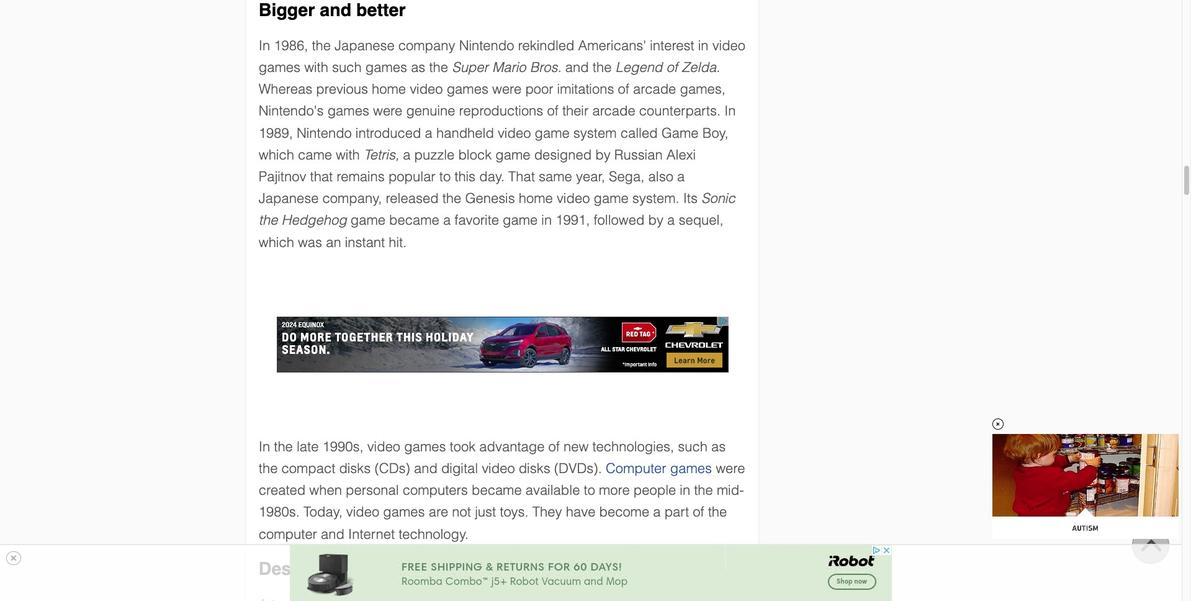 Task type: locate. For each thing, give the bounding box(es) containing it.
alexi
[[667, 147, 696, 163]]

by down system.
[[649, 213, 664, 228]]

game
[[662, 125, 699, 141]]

home down that
[[519, 191, 553, 206]]

computer
[[606, 461, 667, 476]]

in up zelda.
[[698, 38, 709, 53]]

counterparts.
[[639, 103, 721, 119]]

the inside a puzzle block game designed by russian alexi pajitnov that remains popular to this day. that same year, sega, also a japanese company, released the genesis home video game system. its
[[443, 191, 462, 206]]

puzzle
[[414, 147, 455, 163]]

0 vertical spatial and
[[566, 60, 589, 75]]

of right part
[[693, 504, 705, 520]]

sequel,
[[679, 213, 724, 228]]

game
[[535, 125, 570, 141], [496, 147, 531, 163], [594, 191, 629, 206], [351, 213, 386, 228], [503, 213, 538, 228]]

a down genuine
[[425, 125, 433, 141]]

part
[[665, 504, 689, 520]]

digital
[[441, 461, 478, 476]]

of inside in the late 1990s, video games took advantage of new technologies, such as the compact disks (cds) and digital video disks (dvds).
[[549, 439, 560, 454]]

advertisement region
[[777, 0, 964, 155], [277, 317, 729, 372], [290, 545, 892, 601]]

0 horizontal spatial became
[[389, 213, 440, 228]]

arcade down legend
[[633, 81, 676, 97]]

the right 1986,
[[312, 38, 331, 53]]

which left the was
[[259, 234, 294, 250]]

with up 'remains'
[[336, 147, 360, 163]]

1 vertical spatial nintendo
[[297, 125, 352, 141]]

×
[[10, 551, 17, 565]]

disks down 1990s,
[[339, 461, 371, 476]]

americans'
[[578, 38, 647, 53]]

japanese inside a puzzle block game designed by russian alexi pajitnov that remains popular to this day. that same year, sega, also a japanese company, released the genesis home video game system. its
[[259, 191, 319, 206]]

2 vertical spatial and
[[321, 526, 345, 542]]

advantage
[[480, 439, 545, 454]]

2 vertical spatial in
[[259, 439, 270, 454]]

favorite
[[455, 213, 499, 228]]

0 horizontal spatial japanese
[[259, 191, 319, 206]]

rekindled
[[518, 38, 575, 53]]

disks up available
[[519, 461, 551, 476]]

genesis
[[465, 191, 515, 206]]

by down system at the top
[[596, 147, 611, 163]]

games inside were created when personal computers became available to more people in the mid- 1980s. today, video games are not just toys. they have become a part of the computer and internet technology.
[[383, 504, 425, 520]]

video down the advantage
[[482, 461, 515, 476]]

a
[[425, 125, 433, 141], [403, 147, 411, 163], [677, 169, 685, 184], [443, 213, 451, 228], [668, 213, 675, 228], [653, 504, 661, 520]]

1 horizontal spatial to
[[584, 483, 595, 498]]

games down company
[[366, 60, 407, 75]]

and inside were created when personal computers became available to more people in the mid- 1980s. today, video games are not just toys. they have become a part of the computer and internet technology.
[[321, 526, 345, 542]]

0 vertical spatial such
[[332, 60, 362, 75]]

in left 1986,
[[259, 38, 270, 53]]

block
[[458, 147, 492, 163]]

japanese inside in 1986, the japanese company nintendo rekindled americans' interest in video games with such games as the
[[335, 38, 395, 53]]

1 horizontal spatial and
[[414, 461, 438, 476]]

in inside in 1986, the japanese company nintendo rekindled americans' interest in video games with such games as the
[[259, 38, 270, 53]]

video up (cds)
[[367, 439, 401, 454]]

1 vertical spatial japanese
[[259, 191, 319, 206]]

became inside game became a favorite game in 1991, followed by a sequel, which was an instant hit.
[[389, 213, 440, 228]]

zelda.
[[682, 60, 720, 75]]

sonic the hedgehog
[[259, 191, 736, 228]]

1 vertical spatial such
[[678, 439, 708, 454]]

of
[[667, 60, 678, 75], [618, 81, 630, 97], [547, 103, 559, 119], [549, 439, 560, 454], [693, 504, 705, 520]]

0 vertical spatial japanese
[[335, 38, 395, 53]]

0 vertical spatial with
[[304, 60, 328, 75]]

0 horizontal spatial in
[[542, 213, 552, 228]]

in left the 1991, on the left of the page
[[542, 213, 552, 228]]

1 vertical spatial as
[[712, 439, 726, 454]]

toys.
[[500, 504, 529, 520]]

games left are
[[383, 504, 425, 520]]

video up the 1991, on the left of the page
[[557, 191, 590, 206]]

day.
[[479, 169, 505, 184]]

a left part
[[653, 504, 661, 520]]

took
[[450, 439, 476, 454]]

of left their
[[547, 103, 559, 119]]

popular
[[389, 169, 436, 184]]

game up the followed
[[594, 191, 629, 206]]

mario
[[492, 60, 526, 75]]

0 vertical spatial home
[[372, 81, 406, 97]]

followed
[[594, 213, 645, 228]]

to
[[440, 169, 451, 184], [584, 483, 595, 498]]

in inside in 1986, the japanese company nintendo rekindled americans' interest in video games with such games as the
[[698, 38, 709, 53]]

such inside in the late 1990s, video games took advantage of new technologies, such as the compact disks (cds) and digital video disks (dvds).
[[678, 439, 708, 454]]

0 horizontal spatial home
[[372, 81, 406, 97]]

were up mid-
[[716, 461, 745, 476]]

with
[[304, 60, 328, 75], [336, 147, 360, 163]]

0 vertical spatial became
[[389, 213, 440, 228]]

0 vertical spatial to
[[440, 169, 451, 184]]

arcade up system at the top
[[593, 103, 636, 119]]

which down 1989,
[[259, 147, 294, 163]]

home inside a puzzle block game designed by russian alexi pajitnov that remains popular to this day. that same year, sega, also a japanese company, released the genesis home video game system. its
[[519, 191, 553, 206]]

1 disks from the left
[[339, 461, 371, 476]]

video
[[713, 38, 746, 53], [410, 81, 443, 97], [498, 125, 531, 141], [557, 191, 590, 206], [367, 439, 401, 454], [482, 461, 515, 476], [346, 504, 380, 520]]

in inside were created when personal computers became available to more people in the mid- 1980s. today, video games are not just toys. they have become a part of the computer and internet technology.
[[680, 483, 691, 498]]

2 which from the top
[[259, 234, 294, 250]]

japanese
[[335, 38, 395, 53], [259, 191, 319, 206]]

1986,
[[274, 38, 308, 53]]

1 horizontal spatial japanese
[[335, 38, 395, 53]]

1 vertical spatial with
[[336, 147, 360, 163]]

became up just
[[472, 483, 522, 498]]

in
[[698, 38, 709, 53], [542, 213, 552, 228], [680, 483, 691, 498]]

poor
[[526, 81, 554, 97]]

home up the introduced
[[372, 81, 406, 97]]

0 vertical spatial as
[[411, 60, 426, 75]]

in left late on the left bottom of the page
[[259, 439, 270, 454]]

0 horizontal spatial with
[[304, 60, 328, 75]]

1 vertical spatial became
[[472, 483, 522, 498]]

in 1986, the japanese company nintendo rekindled americans' interest in video games with such games as the
[[259, 38, 746, 75]]

0 horizontal spatial by
[[596, 147, 611, 163]]

were up the introduced
[[373, 103, 403, 119]]

0 horizontal spatial and
[[321, 526, 345, 542]]

as up mid-
[[712, 439, 726, 454]]

mid-
[[717, 483, 744, 498]]

of left new
[[549, 439, 560, 454]]

0 vertical spatial nintendo
[[459, 38, 514, 53]]

and down 'today,'
[[321, 526, 345, 542]]

home
[[372, 81, 406, 97], [519, 191, 553, 206]]

game up instant
[[351, 213, 386, 228]]

0 vertical spatial in
[[698, 38, 709, 53]]

1 vertical spatial by
[[649, 213, 664, 228]]

as down company
[[411, 60, 426, 75]]

computer games
[[606, 461, 712, 476]]

a up popular
[[403, 147, 411, 163]]

0 horizontal spatial as
[[411, 60, 426, 75]]

nintendo inside in 1986, the japanese company nintendo rekindled americans' interest in video games with such games as the
[[459, 38, 514, 53]]

1 vertical spatial to
[[584, 483, 595, 498]]

games left took
[[404, 439, 446, 454]]

1 horizontal spatial home
[[519, 191, 553, 206]]

games down previous
[[328, 103, 369, 119]]

in up boy,
[[725, 103, 736, 119]]

such
[[332, 60, 362, 75], [678, 439, 708, 454]]

of down legend
[[618, 81, 630, 97]]

game up designed
[[535, 125, 570, 141]]

that
[[509, 169, 535, 184]]

were created when personal computers became available to more people in the mid- 1980s. today, video games are not just toys. they have become a part of the computer and internet technology.
[[259, 461, 745, 542]]

with down 1986,
[[304, 60, 328, 75]]

1 vertical spatial and
[[414, 461, 438, 476]]

and up computers
[[414, 461, 438, 476]]

1 which from the top
[[259, 147, 294, 163]]

and up imitations
[[566, 60, 589, 75]]

0 horizontal spatial such
[[332, 60, 362, 75]]

company,
[[323, 191, 382, 206]]

and inside in the late 1990s, video games took advantage of new technologies, such as the compact disks (cds) and digital video disks (dvds).
[[414, 461, 438, 476]]

system.
[[633, 191, 680, 206]]

1 vertical spatial advertisement region
[[277, 317, 729, 372]]

and
[[566, 60, 589, 75], [414, 461, 438, 476], [321, 526, 345, 542]]

in for in 1986, the japanese company nintendo rekindled americans' interest in video games with such games as the
[[259, 38, 270, 53]]

disks
[[339, 461, 371, 476], [519, 461, 551, 476]]

game down genesis
[[503, 213, 538, 228]]

when
[[309, 483, 342, 498]]

1 horizontal spatial by
[[649, 213, 664, 228]]

were
[[492, 81, 522, 97], [373, 103, 403, 119], [716, 461, 745, 476]]

japanese down pajitnov
[[259, 191, 319, 206]]

1 horizontal spatial disks
[[519, 461, 551, 476]]

such up previous
[[332, 60, 362, 75]]

the up created
[[259, 461, 278, 476]]

1 horizontal spatial such
[[678, 439, 708, 454]]

0 vertical spatial by
[[596, 147, 611, 163]]

nintendo up the came
[[297, 125, 352, 141]]

0 vertical spatial which
[[259, 147, 294, 163]]

1 vertical spatial in
[[542, 213, 552, 228]]

1 vertical spatial in
[[725, 103, 736, 119]]

in up part
[[680, 483, 691, 498]]

such inside in 1986, the japanese company nintendo rekindled americans' interest in video games with such games as the
[[332, 60, 362, 75]]

in
[[259, 38, 270, 53], [725, 103, 736, 119], [259, 439, 270, 454]]

0 horizontal spatial were
[[373, 103, 403, 119]]

0 horizontal spatial to
[[440, 169, 451, 184]]

in inside in the late 1990s, video games took advantage of new technologies, such as the compact disks (cds) and digital video disks (dvds).
[[259, 439, 270, 454]]

which inside game became a favorite game in 1991, followed by a sequel, which was an instant hit.
[[259, 234, 294, 250]]

internet
[[348, 526, 395, 542]]

boy,
[[703, 125, 729, 141]]

the left hedgehog
[[259, 213, 278, 228]]

1 horizontal spatial with
[[336, 147, 360, 163]]

1 horizontal spatial as
[[712, 439, 726, 454]]

design
[[259, 559, 318, 579]]

late
[[297, 439, 319, 454]]

as inside in 1986, the japanese company nintendo rekindled americans' interest in video games with such games as the
[[411, 60, 426, 75]]

2 vertical spatial advertisement region
[[290, 545, 892, 601]]

video inside were created when personal computers became available to more people in the mid- 1980s. today, video games are not just toys. they have become a part of the computer and internet technology.
[[346, 504, 380, 520]]

sonic
[[702, 191, 736, 206]]

they
[[533, 504, 562, 520]]

1 vertical spatial home
[[519, 191, 553, 206]]

the down americans'
[[593, 60, 612, 75]]

to up have
[[584, 483, 595, 498]]

became down released
[[389, 213, 440, 228]]

arcade
[[633, 81, 676, 97], [593, 103, 636, 119]]

0 horizontal spatial nintendo
[[297, 125, 352, 141]]

2 vertical spatial in
[[680, 483, 691, 498]]

0 vertical spatial in
[[259, 38, 270, 53]]

an
[[326, 234, 341, 250]]

games down super
[[447, 81, 489, 97]]

1 horizontal spatial in
[[680, 483, 691, 498]]

1 horizontal spatial nintendo
[[459, 38, 514, 53]]

japanese up previous
[[335, 38, 395, 53]]

were down "mario"
[[492, 81, 522, 97]]

2 horizontal spatial were
[[716, 461, 745, 476]]

the down this
[[443, 191, 462, 206]]

interest
[[650, 38, 695, 53]]

home inside whereas previous home video games were poor imitations of arcade games, nintendo's games were genuine reproductions of their arcade counterparts. in 1989, nintendo introduced a handheld video game system called game boy, which came with
[[372, 81, 406, 97]]

2 horizontal spatial in
[[698, 38, 709, 53]]

video up zelda.
[[713, 38, 746, 53]]

technologies,
[[593, 439, 674, 454]]

pajitnov
[[259, 169, 306, 184]]

as
[[411, 60, 426, 75], [712, 439, 726, 454]]

such up computer games link
[[678, 439, 708, 454]]

hedgehog
[[282, 213, 347, 228]]

0 horizontal spatial disks
[[339, 461, 371, 476]]

game up that
[[496, 147, 531, 163]]

video up internet
[[346, 504, 380, 520]]

1 horizontal spatial became
[[472, 483, 522, 498]]

not
[[452, 504, 471, 520]]

0 vertical spatial were
[[492, 81, 522, 97]]

to left this
[[440, 169, 451, 184]]

nintendo up super
[[459, 38, 514, 53]]

2 vertical spatial were
[[716, 461, 745, 476]]

1 vertical spatial which
[[259, 234, 294, 250]]



Task type: vqa. For each thing, say whether or not it's contained in the screenshot.
topmost North America
no



Task type: describe. For each thing, give the bounding box(es) containing it.
the left late on the left bottom of the page
[[274, 439, 293, 454]]

just
[[475, 504, 496, 520]]

have
[[566, 504, 596, 520]]

that
[[310, 169, 333, 184]]

company
[[399, 38, 455, 53]]

1991,
[[556, 213, 590, 228]]

year,
[[576, 169, 605, 184]]

a right also
[[677, 169, 685, 184]]

become
[[599, 504, 650, 520]]

a inside were created when personal computers became available to more people in the mid- 1980s. today, video games are not just toys. they have become a part of the computer and internet technology.
[[653, 504, 661, 520]]

(dvds).
[[554, 461, 602, 476]]

1990s,
[[323, 439, 364, 454]]

the down company
[[429, 60, 448, 75]]

a inside whereas previous home video games were poor imitations of arcade games, nintendo's games were genuine reproductions of their arcade counterparts. in 1989, nintendo introduced a handheld video game system called game boy, which came with
[[425, 125, 433, 141]]

game inside whereas previous home video games were poor imitations of arcade games, nintendo's games were genuine reproductions of their arcade counterparts. in 1989, nintendo introduced a handheld video game system called game boy, which came with
[[535, 125, 570, 141]]

handheld
[[436, 125, 494, 141]]

released
[[386, 191, 439, 206]]

in inside whereas previous home video games were poor imitations of arcade games, nintendo's games were genuine reproductions of their arcade counterparts. in 1989, nintendo introduced a handheld video game system called game boy, which came with
[[725, 103, 736, 119]]

available
[[526, 483, 580, 498]]

tetris,
[[364, 147, 399, 163]]

1989,
[[259, 125, 293, 141]]

with inside in 1986, the japanese company nintendo rekindled americans' interest in video games with such games as the
[[304, 60, 328, 75]]

of inside were created when personal computers became available to more people in the mid- 1980s. today, video games are not just toys. they have become a part of the computer and internet technology.
[[693, 504, 705, 520]]

by inside a puzzle block game designed by russian alexi pajitnov that remains popular to this day. that same year, sega, also a japanese company, released the genesis home video game system. its
[[596, 147, 611, 163]]

introduced
[[356, 125, 421, 141]]

computer games link
[[606, 461, 712, 476]]

in inside game became a favorite game in 1991, followed by a sequel, which was an instant hit.
[[542, 213, 552, 228]]

games up 'people'
[[670, 461, 712, 476]]

also
[[649, 169, 674, 184]]

instant
[[345, 234, 385, 250]]

a left favorite
[[443, 213, 451, 228]]

1980s.
[[259, 504, 300, 520]]

as inside in the late 1990s, video games took advantage of new technologies, such as the compact disks (cds) and digital video disks (dvds).
[[712, 439, 726, 454]]

genuine
[[406, 103, 455, 119]]

nintendo inside whereas previous home video games were poor imitations of arcade games, nintendo's games were genuine reproductions of their arcade counterparts. in 1989, nintendo introduced a handheld video game system called game boy, which came with
[[297, 125, 352, 141]]

are
[[429, 504, 448, 520]]

their
[[563, 103, 589, 119]]

games,
[[680, 81, 726, 97]]

(cds)
[[375, 461, 410, 476]]

new
[[564, 439, 589, 454]]

1 vertical spatial were
[[373, 103, 403, 119]]

more
[[599, 483, 630, 498]]

2 horizontal spatial and
[[566, 60, 589, 75]]

same
[[539, 169, 572, 184]]

by inside game became a favorite game in 1991, followed by a sequel, which was an instant hit.
[[649, 213, 664, 228]]

sega,
[[609, 169, 645, 184]]

a puzzle block game designed by russian alexi pajitnov that remains popular to this day. that same year, sega, also a japanese company, released the genesis home video game system. its
[[259, 147, 702, 206]]

in for in the late 1990s, video games took advantage of new technologies, such as the compact disks (cds) and digital video disks (dvds).
[[259, 439, 270, 454]]

super mario bros. and the legend of zelda.
[[452, 60, 720, 75]]

of down interest
[[667, 60, 678, 75]]

the inside sonic the hedgehog
[[259, 213, 278, 228]]

game became a favorite game in 1991, followed by a sequel, which was an instant hit.
[[259, 213, 724, 250]]

were inside were created when personal computers became available to more people in the mid- 1980s. today, video games are not just toys. they have become a part of the computer and internet technology.
[[716, 461, 745, 476]]

was
[[298, 234, 322, 250]]

created
[[259, 483, 306, 498]]

1 vertical spatial arcade
[[593, 103, 636, 119]]

games inside in the late 1990s, video games took advantage of new technologies, such as the compact disks (cds) and digital video disks (dvds).
[[404, 439, 446, 454]]

russian
[[615, 147, 663, 163]]

its
[[683, 191, 698, 206]]

whereas
[[259, 81, 312, 97]]

whereas previous home video games were poor imitations of arcade games, nintendo's games were genuine reproductions of their arcade counterparts. in 1989, nintendo introduced a handheld video game system called game boy, which came with
[[259, 81, 736, 163]]

computers
[[403, 483, 468, 498]]

video down reproductions
[[498, 125, 531, 141]]

system
[[574, 125, 617, 141]]

personal
[[346, 483, 399, 498]]

video inside a puzzle block game designed by russian alexi pajitnov that remains popular to this day. that same year, sega, also a japanese company, released the genesis home video game system. its
[[557, 191, 590, 206]]

reproductions
[[459, 103, 544, 119]]

which inside whereas previous home video games were poor imitations of arcade games, nintendo's games were genuine reproductions of their arcade counterparts. in 1989, nintendo introduced a handheld video game system called game boy, which came with
[[259, 147, 294, 163]]

hit.
[[389, 234, 407, 250]]

came
[[298, 147, 332, 163]]

games up whereas
[[259, 60, 301, 75]]

the down mid-
[[708, 504, 727, 520]]

with inside whereas previous home video games were poor imitations of arcade games, nintendo's games were genuine reproductions of their arcade counterparts. in 1989, nintendo introduced a handheld video game system called game boy, which came with
[[336, 147, 360, 163]]

remains
[[337, 169, 385, 184]]

compact
[[282, 461, 335, 476]]

became inside were created when personal computers became available to more people in the mid- 1980s. today, video games are not just toys. they have become a part of the computer and internet technology.
[[472, 483, 522, 498]]

bros.
[[530, 60, 562, 75]]

video up genuine
[[410, 81, 443, 97]]

previous
[[316, 81, 368, 97]]

nintendo's
[[259, 103, 324, 119]]

imitations
[[557, 81, 614, 97]]

in the late 1990s, video games took advantage of new technologies, such as the compact disks (cds) and digital video disks (dvds).
[[259, 439, 726, 476]]

1 horizontal spatial were
[[492, 81, 522, 97]]

video inside in 1986, the japanese company nintendo rekindled americans' interest in video games with such games as the
[[713, 38, 746, 53]]

to inside were created when personal computers became available to more people in the mid- 1980s. today, video games are not just toys. they have become a part of the computer and internet technology.
[[584, 483, 595, 498]]

0 vertical spatial advertisement region
[[777, 0, 964, 155]]

to inside a puzzle block game designed by russian alexi pajitnov that remains popular to this day. that same year, sega, also a japanese company, released the genesis home video game system. its
[[440, 169, 451, 184]]

video player application
[[993, 434, 1179, 539]]

2 disks from the left
[[519, 461, 551, 476]]

people
[[634, 483, 676, 498]]

technology.
[[399, 526, 469, 542]]

a down system.
[[668, 213, 675, 228]]

legend
[[616, 60, 663, 75]]

this
[[455, 169, 476, 184]]

the left mid-
[[694, 483, 713, 498]]

super
[[452, 60, 489, 75]]

today,
[[304, 504, 343, 520]]

called
[[621, 125, 658, 141]]

designed
[[534, 147, 592, 163]]

0 vertical spatial arcade
[[633, 81, 676, 97]]

computer
[[259, 526, 317, 542]]



